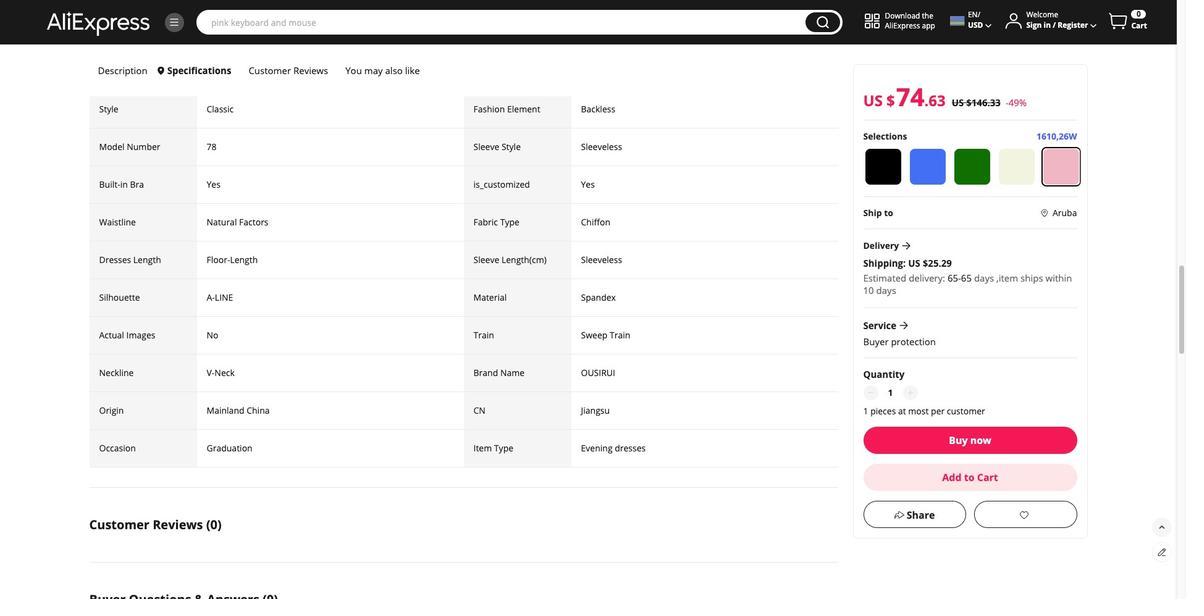 Task type: describe. For each thing, give the bounding box(es) containing it.
1 horizontal spatial cart
[[1132, 20, 1147, 31]]

evening dresses
[[581, 442, 646, 454]]

ships
[[1021, 272, 1043, 284]]

yes for built-in bra
[[207, 178, 221, 190]]

description link
[[89, 59, 156, 82]]

sleeve length(cm)
[[474, 254, 547, 266]]

sign in / register
[[1027, 20, 1088, 31]]

is_customized
[[474, 178, 530, 190]]

model
[[99, 141, 125, 152]]

reviews for customer reviews (0)
[[153, 516, 203, 533]]

bra
[[130, 178, 144, 190]]

item type
[[474, 442, 514, 454]]

4
[[911, 80, 925, 114]]

length for floor-length
[[230, 254, 258, 266]]

now
[[971, 434, 992, 448]]

,item
[[997, 272, 1018, 284]]

quantity
[[864, 368, 905, 381]]

you may also like
[[346, 64, 422, 77]]

dresses length
[[99, 254, 161, 266]]

number
[[127, 141, 160, 152]]

fashion element
[[474, 103, 540, 115]]

model number
[[99, 141, 160, 152]]

natural
[[207, 216, 237, 228]]

3
[[937, 90, 946, 111]]

may
[[364, 64, 383, 77]]

selections
[[864, 130, 907, 142]]

v-neck
[[207, 367, 235, 379]]

0 vertical spatial specifications
[[89, 26, 175, 43]]

customer reviews (0)
[[89, 516, 222, 533]]

add to cart button
[[864, 464, 1077, 491]]

neckline
[[99, 367, 134, 379]]

sleeve style
[[474, 141, 521, 152]]

$146.33
[[967, 96, 1001, 109]]

buy now
[[949, 434, 992, 448]]

factors
[[239, 216, 269, 228]]

type for pattern type
[[131, 65, 151, 77]]

1 vertical spatial specifications
[[167, 64, 231, 77]]

length for dresses length
[[133, 254, 161, 266]]

delivery
[[864, 240, 899, 252]]

pattern
[[99, 65, 129, 77]]

in for sign
[[1044, 20, 1051, 31]]

customer reviews
[[249, 64, 328, 77]]

customer
[[947, 406, 985, 417]]

2 horizontal spatial us
[[952, 96, 964, 109]]

7
[[896, 80, 911, 114]]

line
[[215, 291, 233, 303]]

also
[[385, 64, 403, 77]]

ship to
[[864, 207, 893, 219]]

$25.29
[[923, 257, 952, 270]]

neck
[[215, 367, 235, 379]]

china
[[247, 405, 270, 416]]

specifications link
[[156, 59, 240, 82]]

brand
[[474, 367, 498, 379]]

sleeve for sleeve style
[[474, 141, 499, 152]]

you
[[346, 64, 362, 77]]

mainland china
[[207, 405, 270, 416]]

protection
[[891, 336, 936, 348]]

en /
[[968, 10, 981, 20]]

customer for customer reviews (0)
[[89, 516, 149, 533]]

pieces
[[871, 406, 896, 417]]

0 horizontal spatial us
[[864, 90, 883, 111]]

element
[[507, 103, 540, 115]]

buy
[[949, 434, 968, 448]]

10
[[864, 284, 874, 297]]

.
[[925, 90, 929, 111]]

fabric type
[[474, 216, 520, 228]]

1
[[864, 406, 868, 417]]

download
[[885, 11, 920, 21]]

spandex
[[581, 291, 616, 303]]

waistline
[[99, 216, 136, 228]]

like
[[405, 64, 420, 77]]

silhouette
[[99, 291, 140, 303]]

origin
[[99, 405, 124, 416]]

buyer protection
[[864, 336, 936, 348]]

you may also like link
[[337, 59, 431, 82]]

fashion
[[474, 103, 505, 115]]

material
[[474, 291, 507, 303]]

2 train from the left
[[610, 329, 631, 341]]

1sqid_b image
[[169, 17, 180, 28]]

fabric
[[474, 216, 498, 228]]

floor-length
[[207, 254, 258, 266]]

evening
[[581, 442, 613, 454]]

per
[[931, 406, 945, 417]]

shipping: us $25.29
[[864, 257, 952, 270]]

add to cart
[[942, 471, 998, 485]]

1 pieces at most per customer
[[864, 406, 985, 417]]

ousirui
[[581, 367, 615, 379]]

floor-
[[207, 254, 230, 266]]

dresses
[[99, 254, 131, 266]]



Task type: locate. For each thing, give the bounding box(es) containing it.
natural factors
[[207, 216, 269, 228]]

0 horizontal spatial in
[[120, 178, 128, 190]]

type
[[131, 65, 151, 77], [500, 216, 520, 228], [494, 442, 514, 454]]

1 horizontal spatial reviews
[[293, 64, 328, 77]]

built-in bra
[[99, 178, 144, 190]]

1 train from the left
[[474, 329, 494, 341]]

days inside ,item ships within 10 days
[[877, 284, 896, 297]]

cart inside button
[[977, 471, 998, 485]]

yes
[[207, 178, 221, 190], [581, 178, 595, 190]]

sleeve down fashion
[[474, 141, 499, 152]]

6
[[929, 90, 937, 111]]

1 horizontal spatial customer
[[249, 64, 291, 77]]

2 yes from the left
[[581, 178, 595, 190]]

customer for customer reviews
[[249, 64, 291, 77]]

0
[[1137, 9, 1141, 19]]

/ left the register
[[1053, 20, 1056, 31]]

1 sleeve from the top
[[474, 141, 499, 152]]

occasion
[[99, 442, 136, 454]]

0 vertical spatial sleeve
[[474, 141, 499, 152]]

style
[[99, 103, 118, 115], [502, 141, 521, 152]]

to for add
[[964, 471, 975, 485]]

0 vertical spatial reviews
[[293, 64, 328, 77]]

buyer
[[864, 336, 889, 348]]

sleeveless for sleeve style
[[581, 141, 622, 152]]

1 horizontal spatial train
[[610, 329, 631, 341]]

1 horizontal spatial to
[[964, 471, 975, 485]]

0 horizontal spatial yes
[[207, 178, 221, 190]]

1 horizontal spatial us
[[908, 257, 921, 270]]

actual
[[99, 329, 124, 341]]

1610,26w
[[1037, 130, 1077, 142]]

type right fabric
[[500, 216, 520, 228]]

1 vertical spatial cart
[[977, 471, 998, 485]]

style down fashion element on the left top
[[502, 141, 521, 152]]

type right item
[[494, 442, 514, 454]]

reviews left you
[[293, 64, 328, 77]]

1 sleeveless from the top
[[581, 141, 622, 152]]

65-
[[948, 272, 961, 284]]

chiffon
[[581, 216, 611, 228]]

days right 10
[[877, 284, 896, 297]]

others
[[207, 65, 234, 77]]

share
[[907, 509, 935, 522]]

length
[[133, 254, 161, 266], [230, 254, 258, 266]]

dresses
[[615, 442, 646, 454]]

delivery:
[[909, 272, 945, 284]]

us $ 7 4 . 6 3 us $146.33 -49%
[[864, 80, 1027, 114]]

1 horizontal spatial /
[[1053, 20, 1056, 31]]

shipping:
[[864, 257, 906, 270]]

usd
[[968, 20, 983, 31]]

app
[[922, 20, 935, 31]]

pink keyboard and mouse text field
[[205, 16, 800, 28]]

to right add
[[964, 471, 975, 485]]

None button
[[806, 12, 841, 32]]

2 vertical spatial type
[[494, 442, 514, 454]]

2 length from the left
[[230, 254, 258, 266]]

1 vertical spatial sleeveless
[[581, 254, 622, 266]]

0 vertical spatial cart
[[1132, 20, 1147, 31]]

sleeve for sleeve length(cm)
[[474, 254, 499, 266]]

78
[[207, 141, 217, 152]]

specifications up description link
[[89, 26, 175, 43]]

the
[[922, 11, 934, 21]]

0 horizontal spatial train
[[474, 329, 494, 341]]

1 vertical spatial style
[[502, 141, 521, 152]]

buy now button
[[864, 427, 1077, 454]]

length(cm)
[[502, 254, 547, 266]]

actual images
[[99, 329, 155, 341]]

yes for is_customized
[[581, 178, 595, 190]]

length down "natural factors"
[[230, 254, 258, 266]]

1 vertical spatial customer
[[89, 516, 149, 533]]

65
[[961, 272, 972, 284]]

style up model
[[99, 103, 118, 115]]

type for fabric type
[[500, 216, 520, 228]]

in right sign
[[1044, 20, 1051, 31]]

estimated
[[864, 272, 907, 284]]

us up delivery: in the right of the page
[[908, 257, 921, 270]]

0 horizontal spatial /
[[978, 10, 981, 20]]

length right dresses
[[133, 254, 161, 266]]

1 horizontal spatial style
[[502, 141, 521, 152]]

to right ship
[[884, 207, 893, 219]]

1 length from the left
[[133, 254, 161, 266]]

1 horizontal spatial yes
[[581, 178, 595, 190]]

days for 10
[[877, 284, 896, 297]]

register
[[1058, 20, 1088, 31]]

reviews inside customer reviews link
[[293, 64, 328, 77]]

jiangsu
[[581, 405, 610, 416]]

0 horizontal spatial customer
[[89, 516, 149, 533]]

yes up chiffon
[[581, 178, 595, 190]]

brand name
[[474, 367, 525, 379]]

type right pattern
[[131, 65, 151, 77]]

0 vertical spatial type
[[131, 65, 151, 77]]

1 vertical spatial to
[[964, 471, 975, 485]]

add
[[942, 471, 962, 485]]

(0)
[[206, 516, 222, 533]]

type for item type
[[494, 442, 514, 454]]

cart right add
[[977, 471, 998, 485]]

v-
[[207, 367, 215, 379]]

images
[[126, 329, 155, 341]]

specifications
[[89, 26, 175, 43], [167, 64, 231, 77]]

ship
[[864, 207, 882, 219]]

reviews for customer reviews
[[293, 64, 328, 77]]

to for ship
[[884, 207, 893, 219]]

classic
[[207, 103, 234, 115]]

cn
[[474, 405, 486, 416]]

reviews left (0)
[[153, 516, 203, 533]]

in for built-
[[120, 178, 128, 190]]

within
[[1046, 272, 1072, 284]]

aliexpress
[[885, 20, 920, 31]]

a-line
[[207, 291, 233, 303]]

-
[[1006, 96, 1009, 109]]

0 horizontal spatial cart
[[977, 471, 998, 485]]

in left bra at the left top
[[120, 178, 128, 190]]

days for 65
[[974, 272, 994, 284]]

sign
[[1027, 20, 1042, 31]]

sweep
[[581, 329, 608, 341]]

to
[[884, 207, 893, 219], [964, 471, 975, 485]]

download the aliexpress app
[[885, 11, 935, 31]]

train right the sweep
[[610, 329, 631, 341]]

backless
[[581, 103, 616, 115]]

sleeveless up spandex
[[581, 254, 622, 266]]

0 horizontal spatial to
[[884, 207, 893, 219]]

yes down 78
[[207, 178, 221, 190]]

us
[[864, 90, 883, 111], [952, 96, 964, 109], [908, 257, 921, 270]]

sleeveless for sleeve length(cm)
[[581, 254, 622, 266]]

0 horizontal spatial reviews
[[153, 516, 203, 533]]

1 horizontal spatial length
[[230, 254, 258, 266]]

to inside button
[[964, 471, 975, 485]]

1 horizontal spatial in
[[1044, 20, 1051, 31]]

0 vertical spatial style
[[99, 103, 118, 115]]

train up brand at the left bottom of page
[[474, 329, 494, 341]]

1 vertical spatial type
[[500, 216, 520, 228]]

us right 3
[[952, 96, 964, 109]]

0 horizontal spatial style
[[99, 103, 118, 115]]

built-
[[99, 178, 120, 190]]

mainland
[[207, 405, 244, 416]]

,item ships within 10 days
[[864, 272, 1072, 297]]

sleeveless down backless
[[581, 141, 622, 152]]

0 vertical spatial to
[[884, 207, 893, 219]]

in
[[1044, 20, 1051, 31], [120, 178, 128, 190]]

sweep train
[[581, 329, 631, 341]]

2 sleeve from the top
[[474, 254, 499, 266]]

0 vertical spatial sleeveless
[[581, 141, 622, 152]]

2 sleeveless from the top
[[581, 254, 622, 266]]

0 cart
[[1132, 9, 1147, 31]]

no
[[207, 329, 218, 341]]

1 yes from the left
[[207, 178, 221, 190]]

us left "$"
[[864, 90, 883, 111]]

0 vertical spatial in
[[1044, 20, 1051, 31]]

service
[[864, 320, 897, 332]]

cart down 0
[[1132, 20, 1147, 31]]

0 horizontal spatial length
[[133, 254, 161, 266]]

name
[[500, 367, 525, 379]]

None text field
[[881, 386, 901, 401]]

days right 65 at the right top
[[974, 272, 994, 284]]

en
[[968, 10, 978, 20]]

/
[[978, 10, 981, 20], [1053, 20, 1056, 31]]

1 horizontal spatial days
[[974, 272, 994, 284]]

0 horizontal spatial days
[[877, 284, 896, 297]]

1 vertical spatial in
[[120, 178, 128, 190]]

1 vertical spatial sleeve
[[474, 254, 499, 266]]

graduation
[[207, 442, 253, 454]]

1 vertical spatial reviews
[[153, 516, 203, 533]]

at
[[898, 406, 906, 417]]

0 vertical spatial customer
[[249, 64, 291, 77]]

sleeve left length(cm) at the left
[[474, 254, 499, 266]]

specifications up classic
[[167, 64, 231, 77]]

/ right the
[[978, 10, 981, 20]]



Task type: vqa. For each thing, say whether or not it's contained in the screenshot.
top to
yes



